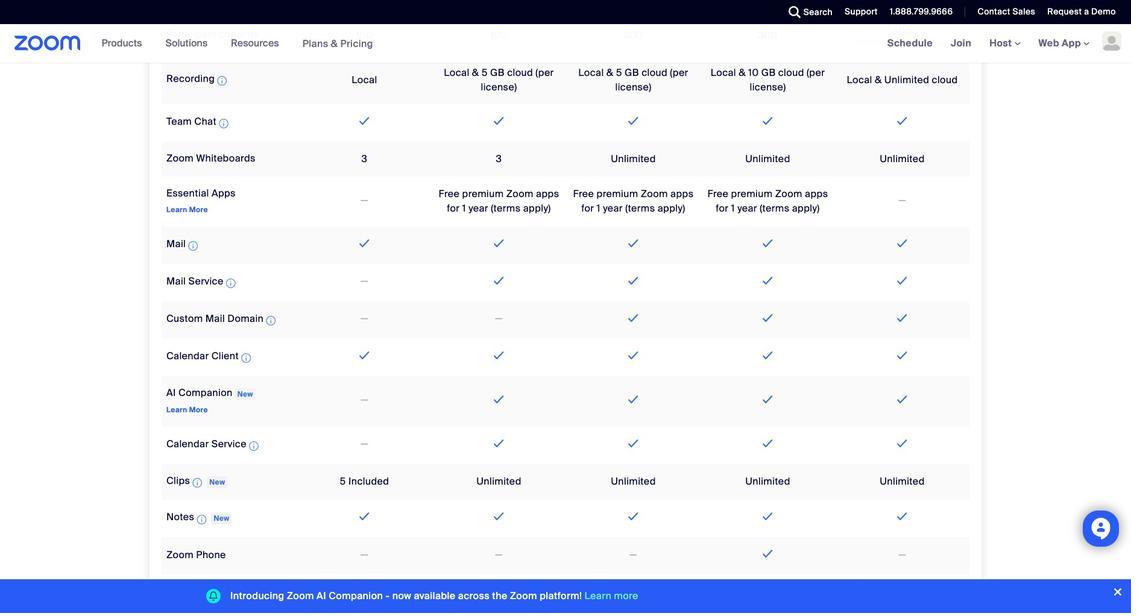 Task type: describe. For each thing, give the bounding box(es) containing it.
calendar for calendar client
[[166, 350, 209, 362]]

2 year from the left
[[603, 202, 623, 215]]

more for companion
[[189, 405, 208, 415]]

*1,000
[[857, 38, 880, 47]]

plans
[[303, 37, 328, 50]]

3 apply) from the left
[[792, 202, 820, 215]]

1 local & 5 gb cloud (per license) from the left
[[444, 66, 554, 93]]

plus
[[932, 38, 948, 47]]

schedule link
[[878, 24, 942, 63]]

2 apply) from the left
[[658, 202, 685, 215]]

zoom whiteboards
[[166, 152, 256, 164]]

1 100 from the left
[[356, 29, 373, 41]]

enterprise
[[894, 38, 931, 47]]

web app button
[[1039, 37, 1090, 49]]

1 year from the left
[[469, 202, 488, 215]]

recording
[[166, 72, 215, 85]]

1 premium from the left
[[462, 188, 504, 200]]

learn more link for ai
[[166, 405, 208, 415]]

mail for mail service
[[166, 275, 186, 288]]

local & 10 gb cloud (per license)
[[711, 66, 825, 93]]

calendar client
[[166, 350, 239, 362]]

3 free premium zoom apps for 1 year (terms apply) from the left
[[708, 188, 828, 215]]

mail service image
[[226, 276, 236, 291]]

2 300 from the left
[[758, 29, 778, 41]]

2 3 from the left
[[496, 152, 502, 165]]

3 free from the left
[[708, 188, 729, 200]]

products
[[102, 37, 142, 49]]

more
[[614, 590, 639, 602]]

2 premium from the left
[[597, 188, 638, 200]]

resources
[[231, 37, 279, 49]]

platform!
[[540, 590, 582, 602]]

more for apps
[[189, 205, 208, 214]]

meetings navigation
[[878, 24, 1131, 63]]

1 horizontal spatial companion
[[329, 590, 383, 602]]

solutions button
[[165, 24, 213, 63]]

automated meetings captions
[[166, 585, 264, 613]]

mail application
[[166, 237, 200, 254]]

3 premium from the left
[[731, 188, 773, 200]]

search
[[804, 7, 833, 17]]

join
[[951, 37, 972, 49]]

& inside product information navigation
[[331, 37, 338, 50]]

2 100 from the left
[[490, 29, 508, 41]]

zoom phone
[[166, 549, 226, 562]]

3 apps from the left
[[805, 188, 828, 200]]

support
[[845, 6, 878, 17]]

custom mail domain application
[[166, 312, 278, 328]]

learn for ai
[[166, 405, 187, 415]]

available
[[414, 590, 456, 602]]

team chat
[[166, 115, 217, 128]]

local inside 'local & 10 gb cloud (per license)'
[[711, 66, 736, 79]]

(per inside 'local & 10 gb cloud (per license)'
[[807, 66, 825, 79]]

1 apply) from the left
[[523, 202, 551, 215]]

schedule
[[887, 37, 933, 49]]

web app
[[1039, 37, 1081, 49]]

learn more link
[[585, 590, 639, 602]]

1 (terms from the left
[[491, 202, 521, 215]]

profile picture image
[[1102, 31, 1122, 51]]

products button
[[102, 24, 147, 63]]

2 1 from the left
[[597, 202, 601, 215]]

mail image
[[188, 239, 198, 253]]

-
[[386, 590, 390, 602]]

essential apps learn more
[[166, 187, 236, 214]]

1 1 from the left
[[462, 202, 466, 215]]

calendar service application
[[166, 438, 261, 454]]

1.888.799.9666
[[890, 6, 953, 17]]

not included image for calendar service
[[359, 437, 370, 452]]

solutions
[[165, 37, 208, 49]]

a
[[1084, 6, 1089, 17]]

2 free premium zoom apps for 1 year (terms apply) from the left
[[573, 188, 694, 215]]

captions
[[166, 601, 208, 613]]

capacity
[[219, 28, 259, 40]]

not included image for essential apps
[[359, 193, 370, 208]]

2 local & 5 gb cloud (per license) from the left
[[578, 66, 689, 93]]

license) inside 'local & 10 gb cloud (per license)'
[[750, 81, 786, 93]]

1 300 from the left
[[624, 29, 643, 41]]

3 (terms from the left
[[760, 202, 790, 215]]

5 included
[[340, 475, 389, 488]]

1 vertical spatial ai
[[317, 590, 326, 602]]

3 1 from the left
[[731, 202, 735, 215]]

1 license) from the left
[[481, 81, 517, 93]]

zoom logo image
[[14, 36, 81, 51]]

automated
[[166, 585, 218, 598]]

participant capacity
[[166, 28, 259, 40]]

sales
[[1013, 6, 1036, 17]]

phone
[[196, 549, 226, 562]]

request a demo
[[1048, 6, 1116, 17]]

2 free from the left
[[573, 188, 594, 200]]

host button
[[990, 37, 1021, 49]]

2 vertical spatial learn
[[585, 590, 612, 602]]

learn more link for essential
[[166, 205, 208, 214]]

2 (terms from the left
[[625, 202, 655, 215]]

apps
[[212, 187, 236, 199]]

clips
[[166, 474, 190, 487]]

notes
[[166, 511, 194, 524]]

mail for mail
[[166, 237, 186, 250]]

custom mail domain image
[[266, 314, 276, 328]]

local & unlimited cloud
[[847, 73, 958, 86]]



Task type: locate. For each thing, give the bounding box(es) containing it.
1
[[462, 202, 466, 215], [597, 202, 601, 215], [731, 202, 735, 215]]

calendar for calendar service
[[166, 438, 209, 450]]

whiteboards
[[196, 152, 256, 164]]

gb inside 'local & 10 gb cloud (per license)'
[[761, 66, 776, 79]]

0 horizontal spatial 1
[[462, 202, 466, 215]]

1 more from the top
[[189, 205, 208, 214]]

mail service
[[166, 275, 224, 288]]

web
[[1039, 37, 1060, 49]]

more down the essential at the left of the page
[[189, 205, 208, 214]]

1 horizontal spatial apps
[[671, 188, 694, 200]]

gb
[[490, 66, 505, 79], [625, 66, 639, 79], [761, 66, 776, 79]]

learn more link up calendar service
[[166, 405, 208, 415]]

essential
[[166, 187, 209, 199]]

(per
[[536, 66, 554, 79], [670, 66, 689, 79], [807, 66, 825, 79]]

meetings
[[220, 585, 264, 598]]

service left mail service "icon"
[[188, 275, 224, 288]]

companion left -
[[329, 590, 383, 602]]

service for mail service
[[188, 275, 224, 288]]

demo
[[1092, 6, 1116, 17]]

learn for essential
[[166, 205, 187, 214]]

search button
[[780, 0, 836, 24]]

2 apps from the left
[[671, 188, 694, 200]]

calendar left "client"
[[166, 350, 209, 362]]

team
[[166, 115, 192, 128]]

1 vertical spatial more
[[189, 405, 208, 415]]

service left 'calendar service' image
[[212, 438, 247, 450]]

the
[[492, 590, 508, 602]]

learn inside essential apps learn more
[[166, 205, 187, 214]]

ai companion learn more
[[166, 386, 233, 415]]

2 calendar from the top
[[166, 438, 209, 450]]

0 vertical spatial learn more link
[[166, 205, 208, 214]]

chat
[[194, 115, 217, 128]]

1 horizontal spatial 1
[[597, 202, 601, 215]]

0 horizontal spatial 100
[[356, 29, 373, 41]]

calendar inside calendar service application
[[166, 438, 209, 450]]

participant
[[166, 28, 217, 40]]

team chat image
[[219, 117, 229, 131]]

domain
[[228, 312, 264, 325]]

2 (per from the left
[[670, 66, 689, 79]]

included image
[[894, 114, 910, 128], [357, 236, 373, 251], [491, 236, 507, 251], [626, 236, 641, 251], [760, 236, 776, 251], [491, 274, 507, 288], [626, 274, 641, 288], [760, 274, 776, 288], [894, 274, 910, 288], [626, 311, 641, 325], [894, 311, 910, 325], [357, 348, 373, 363], [491, 348, 507, 363], [491, 392, 507, 407], [894, 392, 910, 407], [491, 510, 507, 524], [626, 510, 641, 524], [760, 510, 776, 524], [357, 591, 373, 606], [491, 591, 507, 606], [626, 591, 641, 606]]

500
[[893, 25, 912, 38]]

calendar service
[[166, 438, 247, 450]]

2 license) from the left
[[615, 81, 652, 93]]

1 horizontal spatial (terms
[[625, 202, 655, 215]]

companion down 'calendar client' application
[[178, 386, 233, 399]]

5
[[482, 66, 488, 79], [616, 66, 622, 79], [340, 475, 346, 488]]

1 horizontal spatial 3
[[496, 152, 502, 165]]

2 horizontal spatial year
[[738, 202, 757, 215]]

ai
[[166, 386, 176, 399], [317, 590, 326, 602]]

0 vertical spatial more
[[189, 205, 208, 214]]

1 vertical spatial learn
[[166, 405, 187, 415]]

2 horizontal spatial free premium zoom apps for 1 year (terms apply)
[[708, 188, 828, 215]]

3 year from the left
[[738, 202, 757, 215]]

0 horizontal spatial 5
[[340, 475, 346, 488]]

more inside essential apps learn more
[[189, 205, 208, 214]]

client
[[212, 350, 239, 362]]

0 horizontal spatial free
[[439, 188, 460, 200]]

for
[[882, 38, 892, 47], [447, 202, 460, 215], [582, 202, 594, 215], [716, 202, 729, 215]]

1 apps from the left
[[536, 188, 559, 200]]

0 horizontal spatial year
[[469, 202, 488, 215]]

2 gb from the left
[[625, 66, 639, 79]]

2 horizontal spatial gb
[[761, 66, 776, 79]]

service for calendar service
[[212, 438, 247, 450]]

local
[[444, 66, 470, 79], [578, 66, 604, 79], [711, 66, 736, 79], [352, 73, 377, 86], [847, 73, 872, 86]]

learn
[[166, 205, 187, 214], [166, 405, 187, 415], [585, 590, 612, 602]]

0 horizontal spatial premium
[[462, 188, 504, 200]]

more
[[189, 205, 208, 214], [189, 405, 208, 415]]

mail service application
[[166, 275, 238, 291]]

learn down the essential at the left of the page
[[166, 205, 187, 214]]

host
[[990, 37, 1015, 49]]

0 horizontal spatial companion
[[178, 386, 233, 399]]

across
[[458, 590, 490, 602]]

2 horizontal spatial license)
[[750, 81, 786, 93]]

companion inside ai companion learn more
[[178, 386, 233, 399]]

now
[[392, 590, 411, 602]]

1 horizontal spatial year
[[603, 202, 623, 215]]

resources button
[[231, 24, 284, 63]]

0 vertical spatial mail
[[166, 237, 186, 250]]

local & 5 gb cloud (per license)
[[444, 66, 554, 93], [578, 66, 689, 93]]

1 horizontal spatial license)
[[615, 81, 652, 93]]

free
[[439, 188, 460, 200], [573, 188, 594, 200], [708, 188, 729, 200]]

unlimited
[[885, 73, 930, 86], [611, 152, 656, 165], [746, 152, 790, 165], [880, 152, 925, 165], [477, 475, 521, 488], [611, 475, 656, 488], [746, 475, 790, 488], [880, 475, 925, 488]]

2 horizontal spatial (per
[[807, 66, 825, 79]]

request a demo link
[[1039, 0, 1131, 24], [1048, 6, 1116, 17]]

0 horizontal spatial (terms
[[491, 202, 521, 215]]

premium
[[462, 188, 504, 200], [597, 188, 638, 200], [731, 188, 773, 200]]

calendar client image
[[241, 351, 251, 366]]

3 (per from the left
[[807, 66, 825, 79]]

plans & pricing
[[303, 37, 373, 50]]

calendar client application
[[166, 350, 253, 366]]

0 vertical spatial calendar
[[166, 350, 209, 362]]

notes image
[[197, 513, 206, 527]]

2 horizontal spatial apps
[[805, 188, 828, 200]]

calendar up clips
[[166, 438, 209, 450]]

calendar inside 'calendar client' application
[[166, 350, 209, 362]]

learn left more
[[585, 590, 612, 602]]

notes application
[[166, 511, 232, 527]]

2 horizontal spatial 5
[[616, 66, 622, 79]]

1 vertical spatial learn more link
[[166, 405, 208, 415]]

mail
[[166, 237, 186, 250], [166, 275, 186, 288], [205, 312, 225, 325]]

calendar
[[166, 350, 209, 362], [166, 438, 209, 450]]

not included image
[[897, 193, 908, 208], [359, 274, 370, 289], [359, 312, 370, 326], [359, 548, 370, 563], [493, 548, 505, 563], [897, 548, 908, 563]]

service
[[188, 275, 224, 288], [212, 438, 247, 450]]

3
[[362, 152, 368, 165], [496, 152, 502, 165]]

0 horizontal spatial apps
[[536, 188, 559, 200]]

(terms
[[491, 202, 521, 215], [625, 202, 655, 215], [760, 202, 790, 215]]

0 horizontal spatial license)
[[481, 81, 517, 93]]

learn up calendar service
[[166, 405, 187, 415]]

& inside 'local & 10 gb cloud (per license)'
[[739, 66, 746, 79]]

1 cell from the left
[[701, 586, 835, 613]]

0 vertical spatial companion
[[178, 386, 233, 399]]

learn more link down the essential at the left of the page
[[166, 205, 208, 214]]

0 horizontal spatial ai
[[166, 386, 176, 399]]

1 (per from the left
[[536, 66, 554, 79]]

cell
[[701, 586, 835, 613], [835, 586, 970, 613]]

clips image
[[193, 476, 202, 490]]

more inside ai companion learn more
[[189, 405, 208, 415]]

1 horizontal spatial premium
[[597, 188, 638, 200]]

request
[[1048, 6, 1082, 17]]

recording application
[[166, 72, 229, 88]]

10
[[748, 66, 759, 79]]

for inside 500 *1,000 for enterprise plus
[[882, 38, 892, 47]]

1 calendar from the top
[[166, 350, 209, 362]]

not included image for ai companion
[[359, 393, 370, 408]]

apply)
[[523, 202, 551, 215], [658, 202, 685, 215], [792, 202, 820, 215]]

1 horizontal spatial gb
[[625, 66, 639, 79]]

join link
[[942, 24, 981, 63]]

0 horizontal spatial (per
[[536, 66, 554, 79]]

2 cell from the left
[[835, 586, 970, 613]]

0 horizontal spatial gb
[[490, 66, 505, 79]]

apps
[[536, 188, 559, 200], [671, 188, 694, 200], [805, 188, 828, 200]]

2 vertical spatial mail
[[205, 312, 225, 325]]

0 horizontal spatial 300
[[624, 29, 643, 41]]

2 horizontal spatial premium
[[731, 188, 773, 200]]

banner containing products
[[0, 24, 1131, 63]]

1 gb from the left
[[490, 66, 505, 79]]

recording image
[[217, 74, 227, 88]]

plans & pricing link
[[303, 37, 373, 50], [303, 37, 373, 50]]

mail down the 'mail' application
[[166, 275, 186, 288]]

1 horizontal spatial local & 5 gb cloud (per license)
[[578, 66, 689, 93]]

learn more link
[[166, 205, 208, 214], [166, 405, 208, 415]]

1 horizontal spatial free premium zoom apps for 1 year (terms apply)
[[573, 188, 694, 215]]

1 horizontal spatial 300
[[758, 29, 778, 41]]

included
[[349, 475, 389, 488]]

mail left domain
[[205, 312, 225, 325]]

300
[[624, 29, 643, 41], [758, 29, 778, 41]]

2 horizontal spatial (terms
[[760, 202, 790, 215]]

0 vertical spatial learn
[[166, 205, 187, 214]]

0 horizontal spatial 3
[[362, 152, 368, 165]]

1 horizontal spatial free
[[573, 188, 594, 200]]

0 horizontal spatial free premium zoom apps for 1 year (terms apply)
[[439, 188, 559, 215]]

1 vertical spatial mail
[[166, 275, 186, 288]]

1 learn more link from the top
[[166, 205, 208, 214]]

0 vertical spatial service
[[188, 275, 224, 288]]

0 horizontal spatial local & 5 gb cloud (per license)
[[444, 66, 554, 93]]

learn inside ai companion learn more
[[166, 405, 187, 415]]

included image
[[357, 114, 373, 128], [491, 114, 507, 128], [626, 114, 641, 128], [760, 114, 776, 128], [894, 236, 910, 251], [760, 311, 776, 325], [626, 348, 641, 363], [760, 348, 776, 363], [894, 348, 910, 363], [626, 392, 641, 407], [760, 392, 776, 407], [491, 436, 507, 451], [626, 436, 641, 451], [760, 436, 776, 451], [894, 436, 910, 451], [357, 510, 373, 524], [894, 510, 910, 524], [760, 547, 776, 562]]

2 horizontal spatial 1
[[731, 202, 735, 215]]

introducing
[[230, 590, 284, 602]]

2 learn more link from the top
[[166, 405, 208, 415]]

year
[[469, 202, 488, 215], [603, 202, 623, 215], [738, 202, 757, 215]]

500 *1,000 for enterprise plus
[[857, 25, 948, 47]]

calendar service image
[[249, 439, 259, 454]]

cloud
[[507, 66, 533, 79], [642, 66, 668, 79], [778, 66, 804, 79], [932, 73, 958, 86]]

2 horizontal spatial free
[[708, 188, 729, 200]]

support link
[[836, 0, 881, 24], [845, 6, 878, 17]]

introducing zoom ai companion - now available across the zoom platform! learn more
[[230, 590, 639, 602]]

contact
[[978, 6, 1011, 17]]

&
[[331, 37, 338, 50], [472, 66, 479, 79], [607, 66, 614, 79], [739, 66, 746, 79], [875, 73, 882, 86]]

3 gb from the left
[[761, 66, 776, 79]]

more up calendar service
[[189, 405, 208, 415]]

1 horizontal spatial 5
[[482, 66, 488, 79]]

team chat application
[[166, 115, 231, 131]]

pricing
[[340, 37, 373, 50]]

not included image
[[359, 193, 370, 208], [493, 312, 505, 326], [359, 393, 370, 408], [359, 437, 370, 452], [628, 548, 639, 563]]

app
[[1062, 37, 1081, 49]]

0 horizontal spatial apply)
[[523, 202, 551, 215]]

2 horizontal spatial apply)
[[792, 202, 820, 215]]

custom mail domain
[[166, 312, 264, 325]]

cloud inside 'local & 10 gb cloud (per license)'
[[778, 66, 804, 79]]

1 3 from the left
[[362, 152, 368, 165]]

banner
[[0, 24, 1131, 63]]

1 vertical spatial service
[[212, 438, 247, 450]]

contact sales link
[[969, 0, 1039, 24], [978, 6, 1036, 17]]

1 free premium zoom apps for 1 year (terms apply) from the left
[[439, 188, 559, 215]]

1.888.799.9666 button
[[881, 0, 956, 24], [890, 6, 953, 17]]

free premium zoom apps for 1 year (terms apply)
[[439, 188, 559, 215], [573, 188, 694, 215], [708, 188, 828, 215]]

contact sales
[[978, 6, 1036, 17]]

clips application
[[166, 474, 228, 490]]

1 horizontal spatial ai
[[317, 590, 326, 602]]

1 vertical spatial companion
[[329, 590, 383, 602]]

1 horizontal spatial 100
[[490, 29, 508, 41]]

1 horizontal spatial (per
[[670, 66, 689, 79]]

1 free from the left
[[439, 188, 460, 200]]

mail left mail image
[[166, 237, 186, 250]]

1 vertical spatial calendar
[[166, 438, 209, 450]]

2 more from the top
[[189, 405, 208, 415]]

product information navigation
[[93, 24, 382, 63]]

0 vertical spatial ai
[[166, 386, 176, 399]]

1 horizontal spatial apply)
[[658, 202, 685, 215]]

ai inside ai companion learn more
[[166, 386, 176, 399]]

custom
[[166, 312, 203, 325]]

3 license) from the left
[[750, 81, 786, 93]]



Task type: vqa. For each thing, say whether or not it's contained in the screenshot.
Show options image associated with Daily
no



